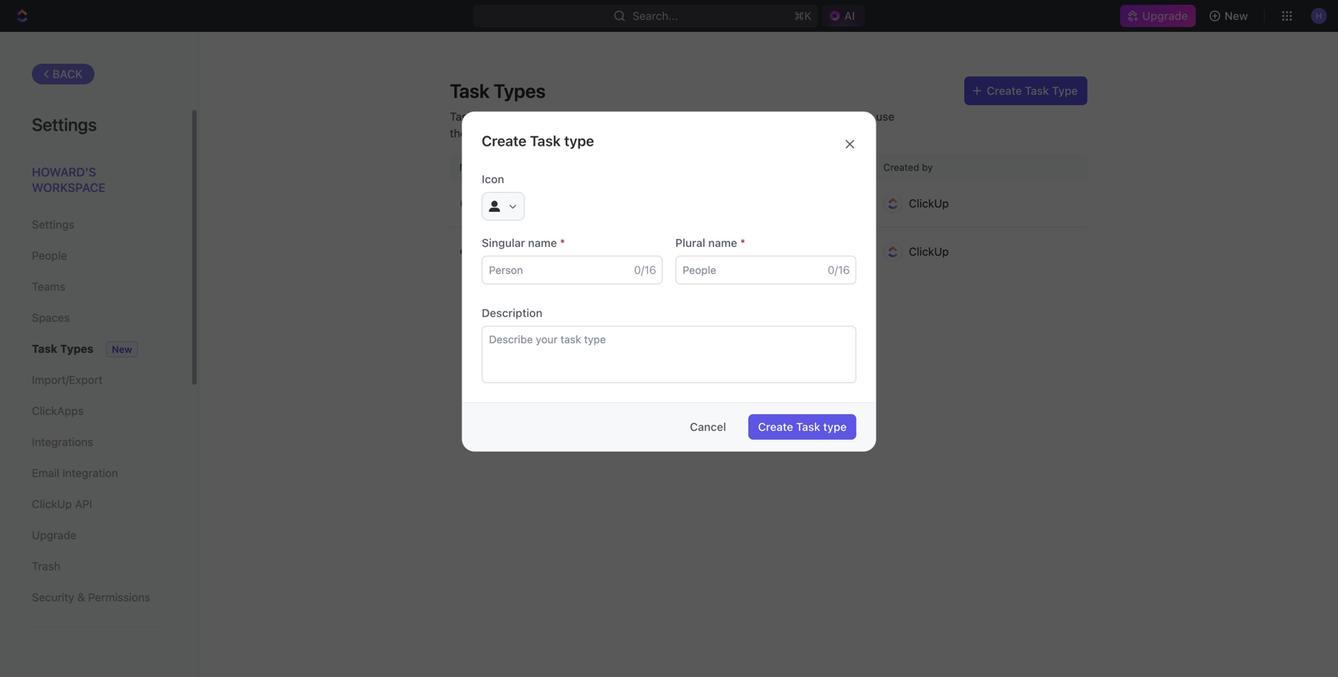 Task type: vqa. For each thing, say whether or not it's contained in the screenshot.
Terry Turtle
no



Task type: locate. For each thing, give the bounding box(es) containing it.
(default)
[[512, 198, 551, 209]]

task
[[450, 80, 490, 102], [1025, 84, 1049, 97], [530, 132, 561, 149], [485, 197, 509, 210], [32, 342, 57, 355], [796, 420, 820, 434]]

0 vertical spatial create task type
[[482, 132, 594, 149]]

upgrade link
[[1120, 5, 1196, 27], [32, 522, 159, 549]]

1 vertical spatial types
[[60, 342, 93, 355]]

0 horizontal spatial 0/16
[[634, 263, 656, 277]]

task inside settings element
[[32, 342, 57, 355]]

people,
[[647, 127, 686, 140]]

2 vertical spatial clickup
[[32, 498, 72, 511]]

1 vertical spatial settings
[[32, 218, 74, 231]]

new
[[1225, 9, 1248, 22], [112, 344, 132, 355]]

upgrade link down clickup api link
[[32, 522, 159, 549]]

2 name from the left
[[708, 236, 737, 249]]

1 horizontal spatial task types
[[450, 80, 546, 102]]

0/16
[[634, 263, 656, 277], [828, 263, 850, 277]]

1 vertical spatial create
[[482, 132, 527, 149]]

1on1s.
[[737, 127, 768, 140]]

settings link
[[32, 211, 159, 238]]

for up the epics,
[[548, 110, 562, 123]]

invoices,
[[689, 127, 734, 140]]

for down can
[[479, 127, 493, 140]]

1 horizontal spatial name
[[708, 236, 737, 249]]

create left type
[[987, 84, 1022, 97]]

new button
[[1202, 3, 1258, 29]]

clickup
[[909, 197, 949, 210], [909, 245, 949, 258], [32, 498, 72, 511]]

clickup for milestone
[[909, 245, 949, 258]]

0 vertical spatial create
[[987, 84, 1022, 97]]

upgrade inside settings element
[[32, 529, 77, 542]]

2 * from the left
[[740, 236, 745, 249]]

types up import/export
[[60, 342, 93, 355]]

upgrade link left new button
[[1120, 5, 1196, 27]]

⌘k
[[794, 9, 812, 22]]

use
[[876, 110, 895, 123]]

1 horizontal spatial upgrade
[[1142, 9, 1188, 22]]

be
[[503, 110, 516, 123]]

0 horizontal spatial types
[[60, 342, 93, 355]]

1 vertical spatial create task type
[[758, 420, 847, 434]]

&
[[77, 591, 85, 604]]

1 horizontal spatial create
[[758, 420, 793, 434]]

name right singular
[[528, 236, 557, 249]]

tasks
[[450, 110, 479, 123], [831, 110, 860, 123]]

api
[[75, 498, 92, 511]]

create
[[987, 84, 1022, 97], [482, 132, 527, 149], [758, 420, 793, 434]]

1 vertical spatial clickup
[[909, 245, 949, 258]]

2 horizontal spatial create
[[987, 84, 1022, 97]]

* up people field
[[740, 236, 745, 249]]

icons
[[787, 110, 814, 123]]

customize
[[670, 110, 725, 123]]

clickup inside clickup api link
[[32, 498, 72, 511]]

0 horizontal spatial upgrade
[[32, 529, 77, 542]]

created
[[883, 162, 919, 173]]

0 horizontal spatial name
[[528, 236, 557, 249]]

epics,
[[552, 127, 582, 140]]

*
[[560, 236, 565, 249], [740, 236, 745, 249]]

tasks left to
[[831, 110, 860, 123]]

0 horizontal spatial create task type
[[482, 132, 594, 149]]

0 vertical spatial for
[[548, 110, 562, 123]]

1 horizontal spatial type
[[823, 420, 847, 434]]

name for plural
[[708, 236, 737, 249]]

icon
[[482, 173, 504, 186]]

type
[[564, 132, 594, 149], [823, 420, 847, 434]]

0 vertical spatial upgrade link
[[1120, 5, 1196, 27]]

name
[[528, 236, 557, 249], [708, 236, 737, 249]]

0 vertical spatial task types
[[450, 80, 546, 102]]

create down be
[[482, 132, 527, 149]]

new inside settings element
[[112, 344, 132, 355]]

0 horizontal spatial new
[[112, 344, 132, 355]]

types
[[494, 80, 546, 102], [60, 342, 93, 355]]

create task type
[[482, 132, 594, 149], [758, 420, 847, 434]]

0 vertical spatial types
[[494, 80, 546, 102]]

permissions
[[88, 591, 150, 604]]

task types up import/export
[[32, 342, 93, 355]]

0 vertical spatial new
[[1225, 9, 1248, 22]]

1 horizontal spatial create task type
[[758, 420, 847, 434]]

task types up can
[[450, 80, 546, 102]]

upgrade
[[1142, 9, 1188, 22], [32, 529, 77, 542]]

import/export link
[[32, 367, 159, 394]]

1 vertical spatial new
[[112, 344, 132, 355]]

create task type
[[987, 84, 1078, 97]]

by
[[922, 162, 933, 173]]

0 horizontal spatial tasks
[[450, 110, 479, 123]]

used
[[519, 110, 545, 123]]

cancel
[[690, 420, 726, 434]]

types up be
[[494, 80, 546, 102]]

upgrade down clickup api
[[32, 529, 77, 542]]

cancel button
[[680, 414, 736, 440]]

2 0/16 from the left
[[828, 263, 850, 277]]

1 vertical spatial task types
[[32, 342, 93, 355]]

types inside settings element
[[60, 342, 93, 355]]

1 * from the left
[[560, 236, 565, 249]]

new inside button
[[1225, 9, 1248, 22]]

0 vertical spatial type
[[564, 132, 594, 149]]

1 horizontal spatial for
[[548, 110, 562, 123]]

settings up people
[[32, 218, 74, 231]]

create task type button
[[964, 77, 1087, 105]]

0 horizontal spatial create
[[482, 132, 527, 149]]

singular name *
[[482, 236, 565, 249]]

0 vertical spatial clickup
[[909, 197, 949, 210]]

1 vertical spatial upgrade
[[32, 529, 77, 542]]

task types
[[450, 80, 546, 102], [32, 342, 93, 355]]

0 horizontal spatial upgrade link
[[32, 522, 159, 549]]

1 horizontal spatial tasks
[[831, 110, 860, 123]]

0 horizontal spatial for
[[479, 127, 493, 140]]

type
[[1052, 84, 1078, 97]]

people
[[32, 249, 67, 262]]

tasks up the them
[[450, 110, 479, 123]]

1 0/16 from the left
[[634, 263, 656, 277]]

create task type inside button
[[758, 420, 847, 434]]

* up person field
[[560, 236, 565, 249]]

1 horizontal spatial 0/16
[[828, 263, 850, 277]]

for
[[548, 110, 562, 123], [479, 127, 493, 140]]

1 horizontal spatial new
[[1225, 9, 1248, 22]]

* for plural name *
[[740, 236, 745, 249]]

settings
[[32, 114, 97, 135], [32, 218, 74, 231]]

howard's
[[32, 165, 96, 179]]

1 horizontal spatial *
[[740, 236, 745, 249]]

1 horizontal spatial upgrade link
[[1120, 5, 1196, 27]]

name right plural
[[708, 236, 737, 249]]

create right cancel
[[758, 420, 793, 434]]

0 horizontal spatial *
[[560, 236, 565, 249]]

1 tasks from the left
[[450, 110, 479, 123]]

milestone
[[485, 245, 536, 258]]

0 horizontal spatial task types
[[32, 342, 93, 355]]

0/16 for singular name *
[[634, 263, 656, 277]]

2 settings from the top
[[32, 218, 74, 231]]

upgrade left new button
[[1142, 9, 1188, 22]]

security
[[32, 591, 74, 604]]

and
[[765, 110, 784, 123]]

create task type button
[[748, 414, 856, 440]]

1 vertical spatial type
[[823, 420, 847, 434]]

settings up howard's in the top of the page
[[32, 114, 97, 135]]

0 vertical spatial settings
[[32, 114, 97, 135]]

1 name from the left
[[528, 236, 557, 249]]



Task type: describe. For each thing, give the bounding box(es) containing it.
like
[[531, 127, 549, 140]]

tasks can be used for anything in clickup. customize names and icons of tasks to use them for things like epics, customers, people, invoices, 1on1s.
[[450, 110, 895, 140]]

them
[[450, 127, 476, 140]]

workspace
[[32, 181, 106, 194]]

trash link
[[32, 553, 159, 580]]

security & permissions
[[32, 591, 150, 604]]

back link
[[32, 64, 95, 84]]

spaces link
[[32, 304, 159, 332]]

email integration link
[[32, 460, 159, 487]]

user large image
[[489, 201, 500, 212]]

plural name *
[[675, 236, 745, 249]]

* for singular name *
[[560, 236, 565, 249]]

People field
[[675, 256, 856, 285]]

in
[[612, 110, 621, 123]]

clickup.
[[624, 110, 667, 123]]

of
[[817, 110, 828, 123]]

anything
[[565, 110, 609, 123]]

clickup api
[[32, 498, 92, 511]]

customers,
[[585, 127, 644, 140]]

import/export
[[32, 373, 103, 387]]

clickapps
[[32, 404, 84, 418]]

settings element
[[0, 32, 199, 677]]

description
[[482, 306, 542, 320]]

type inside button
[[823, 420, 847, 434]]

people link
[[32, 242, 159, 269]]

integrations link
[[32, 429, 159, 456]]

name
[[459, 162, 486, 173]]

2 vertical spatial create
[[758, 420, 793, 434]]

things
[[496, 127, 528, 140]]

email
[[32, 467, 59, 480]]

clickup api link
[[32, 491, 159, 518]]

clickup for task
[[909, 197, 949, 210]]

0/16 for plural name *
[[828, 263, 850, 277]]

singular
[[482, 236, 525, 249]]

0 horizontal spatial type
[[564, 132, 594, 149]]

spaces
[[32, 311, 70, 324]]

email integration
[[32, 467, 118, 480]]

Describe your task type text field
[[482, 326, 856, 383]]

plural
[[675, 236, 705, 249]]

trash
[[32, 560, 60, 573]]

Person field
[[482, 256, 663, 285]]

names
[[728, 110, 762, 123]]

can
[[482, 110, 500, 123]]

to
[[863, 110, 873, 123]]

name for singular
[[528, 236, 557, 249]]

howard's workspace
[[32, 165, 106, 194]]

task types inside settings element
[[32, 342, 93, 355]]

teams
[[32, 280, 65, 293]]

search...
[[633, 9, 678, 22]]

task (default)
[[485, 197, 551, 210]]

2 tasks from the left
[[831, 110, 860, 123]]

0 vertical spatial upgrade
[[1142, 9, 1188, 22]]

created by
[[883, 162, 933, 173]]

1 settings from the top
[[32, 114, 97, 135]]

1 vertical spatial for
[[479, 127, 493, 140]]

1 horizontal spatial types
[[494, 80, 546, 102]]

teams link
[[32, 273, 159, 300]]

clickapps link
[[32, 398, 159, 425]]

1 vertical spatial upgrade link
[[32, 522, 159, 549]]

back
[[53, 67, 83, 80]]

security & permissions link
[[32, 584, 159, 611]]

integration
[[62, 467, 118, 480]]

integrations
[[32, 436, 93, 449]]



